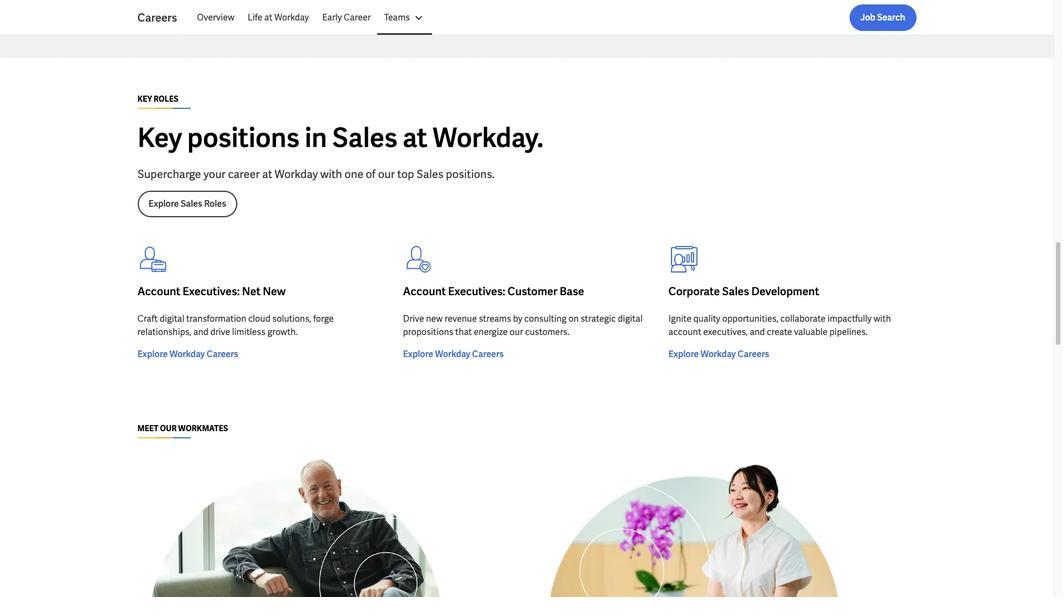 Task type: vqa. For each thing, say whether or not it's contained in the screenshot.
Experience in Recruit and onboard. dialog
no



Task type: locate. For each thing, give the bounding box(es) containing it.
job
[[861, 12, 876, 23]]

executives: for customer
[[448, 285, 506, 299]]

early career
[[322, 12, 371, 23]]

at
[[265, 12, 273, 23], [403, 121, 428, 155], [262, 167, 273, 182]]

1 explore workday careers link from the left
[[138, 348, 238, 362]]

key
[[138, 94, 152, 104]]

1 horizontal spatial executives:
[[448, 285, 506, 299]]

1 and from the left
[[193, 327, 209, 338]]

0 vertical spatial at
[[265, 12, 273, 23]]

0 horizontal spatial explore workday careers
[[138, 349, 238, 361]]

2 and from the left
[[750, 327, 766, 338]]

1 vertical spatial our
[[510, 327, 524, 338]]

with left "one"
[[321, 167, 342, 182]]

roles
[[204, 198, 226, 210]]

executives: up revenue
[[448, 285, 506, 299]]

1 horizontal spatial our
[[510, 327, 524, 338]]

explore for key roles
[[149, 198, 179, 210]]

and
[[193, 327, 209, 338], [750, 327, 766, 338]]

impactfully
[[828, 314, 872, 325]]

that
[[456, 327, 472, 338]]

pipelines.
[[830, 327, 868, 338]]

supercharge your career at workday with one of our top sales positions.
[[138, 167, 495, 182]]

workday for account executives: net new
[[170, 349, 205, 361]]

2 explore workday careers link from the left
[[403, 348, 504, 362]]

1 horizontal spatial digital
[[618, 314, 643, 325]]

digital up relationships,
[[160, 314, 185, 325]]

our
[[378, 167, 395, 182], [510, 327, 524, 338]]

explore for account executives: customer base
[[403, 349, 434, 361]]

0 horizontal spatial explore workday careers link
[[138, 348, 238, 362]]

list containing overview
[[190, 4, 917, 31]]

account up the craft at the bottom left of page
[[138, 285, 181, 299]]

executives:
[[183, 285, 240, 299], [448, 285, 506, 299]]

explore down relationships,
[[138, 349, 168, 361]]

job search
[[861, 12, 906, 23]]

explore down account on the bottom of the page
[[669, 349, 699, 361]]

1 account from the left
[[138, 285, 181, 299]]

workday down that
[[435, 349, 471, 361]]

account up new
[[403, 285, 446, 299]]

career
[[344, 12, 371, 23]]

key positions in sales at workday.
[[138, 121, 544, 155]]

0 horizontal spatial digital
[[160, 314, 185, 325]]

careers for corporate sales development
[[738, 349, 770, 361]]

opportunities,
[[723, 314, 779, 325]]

account executives: customer base
[[403, 285, 585, 299]]

corporate sales development
[[669, 285, 820, 299]]

base
[[560, 285, 585, 299]]

explore workday careers link for customer
[[403, 348, 504, 362]]

account
[[669, 327, 702, 338]]

overview link
[[190, 4, 241, 31]]

1 vertical spatial at
[[403, 121, 428, 155]]

list
[[190, 4, 917, 31]]

1 horizontal spatial and
[[750, 327, 766, 338]]

1 horizontal spatial account
[[403, 285, 446, 299]]

meet our workmates
[[138, 424, 228, 434]]

drive
[[211, 327, 230, 338]]

3 explore workday careers from the left
[[669, 349, 770, 361]]

explore workday careers link for net
[[138, 348, 238, 362]]

explore down 'propositions'
[[403, 349, 434, 361]]

in
[[305, 121, 327, 155]]

with inside the ignite quality opportunities, collaborate impactfully with account executives, and create valuable pipelines.
[[874, 314, 892, 325]]

1 digital from the left
[[160, 314, 185, 325]]

2 horizontal spatial explore workday careers link
[[669, 348, 770, 362]]

workday down "executives,"
[[701, 349, 737, 361]]

0 horizontal spatial account
[[138, 285, 181, 299]]

and down opportunities,
[[750, 327, 766, 338]]

and left the drive
[[193, 327, 209, 338]]

explore inside 'link'
[[149, 198, 179, 210]]

positions.
[[446, 167, 495, 182]]

life at workday link
[[241, 4, 316, 31]]

at right life
[[265, 12, 273, 23]]

0 horizontal spatial and
[[193, 327, 209, 338]]

1 vertical spatial with
[[874, 314, 892, 325]]

with for development
[[874, 314, 892, 325]]

1 horizontal spatial explore workday careers
[[403, 349, 504, 361]]

account for account executives: net new
[[138, 285, 181, 299]]

transformation
[[186, 314, 247, 325]]

explore workday careers
[[138, 349, 238, 361], [403, 349, 504, 361], [669, 349, 770, 361]]

at up top
[[403, 121, 428, 155]]

sales
[[333, 121, 398, 155], [417, 167, 444, 182], [181, 198, 202, 210], [723, 285, 750, 299]]

menu
[[190, 4, 432, 31]]

explore workday careers down relationships,
[[138, 349, 238, 361]]

key roles
[[138, 94, 179, 104]]

net
[[242, 285, 261, 299]]

collaborate
[[781, 314, 826, 325]]

explore workday careers link down relationships,
[[138, 348, 238, 362]]

careers for account executives: net new
[[207, 349, 238, 361]]

digital right strategic
[[618, 314, 643, 325]]

of
[[366, 167, 376, 182]]

3 explore workday careers link from the left
[[669, 348, 770, 362]]

1 explore workday careers from the left
[[138, 349, 238, 361]]

digital
[[160, 314, 185, 325], [618, 314, 643, 325]]

at right career
[[262, 167, 273, 182]]

1 horizontal spatial with
[[874, 314, 892, 325]]

0 horizontal spatial executives:
[[183, 285, 240, 299]]

explore workday careers for customer
[[403, 349, 504, 361]]

life at workday
[[248, 12, 309, 23]]

account
[[138, 285, 181, 299], [403, 285, 446, 299]]

limitless
[[232, 327, 266, 338]]

ignite
[[669, 314, 692, 325]]

explore workday careers link down "executives,"
[[669, 348, 770, 362]]

and inside craft digital transformation cloud solutions, forge relationships, and drive limitless growth.
[[193, 327, 209, 338]]

career
[[228, 167, 260, 182]]

with right impactfully
[[874, 314, 892, 325]]

explore workday careers link down that
[[403, 348, 504, 362]]

sales right top
[[417, 167, 444, 182]]

2 account from the left
[[403, 285, 446, 299]]

2 vertical spatial at
[[262, 167, 273, 182]]

careers
[[138, 11, 177, 25], [207, 349, 238, 361], [473, 349, 504, 361], [738, 349, 770, 361]]

2 executives: from the left
[[448, 285, 506, 299]]

new
[[426, 314, 443, 325]]

explore down supercharge
[[149, 198, 179, 210]]

development
[[752, 285, 820, 299]]

0 vertical spatial with
[[321, 167, 342, 182]]

1 executives: from the left
[[183, 285, 240, 299]]

workday down relationships,
[[170, 349, 205, 361]]

create
[[767, 327, 793, 338]]

teams
[[384, 12, 410, 23]]

explore sales roles
[[149, 198, 226, 210]]

executives: for net
[[183, 285, 240, 299]]

propositions
[[403, 327, 454, 338]]

corporate
[[669, 285, 721, 299]]

drive
[[403, 314, 425, 325]]

0 vertical spatial our
[[378, 167, 395, 182]]

craft digital transformation cloud solutions, forge relationships, and drive limitless growth.
[[138, 314, 334, 338]]

executives: up 'transformation'
[[183, 285, 240, 299]]

our right the of in the left top of the page
[[378, 167, 395, 182]]

with
[[321, 167, 342, 182], [874, 314, 892, 325]]

1 horizontal spatial explore workday careers link
[[403, 348, 504, 362]]

energize
[[474, 327, 508, 338]]

explore workday careers link
[[138, 348, 238, 362], [403, 348, 504, 362], [669, 348, 770, 362]]

image of workmate dean who is a principal managing partner image
[[138, 453, 452, 598]]

2 digital from the left
[[618, 314, 643, 325]]

2 explore workday careers from the left
[[403, 349, 504, 361]]

account executives: net new
[[138, 285, 286, 299]]

our down "by"
[[510, 327, 524, 338]]

revenue
[[445, 314, 477, 325]]

explore for account executives: net new
[[138, 349, 168, 361]]

0 horizontal spatial with
[[321, 167, 342, 182]]

explore
[[149, 198, 179, 210], [138, 349, 168, 361], [403, 349, 434, 361], [669, 349, 699, 361]]

workday down in
[[275, 167, 318, 182]]

image of workmate fumi who is in customer sales development image
[[536, 453, 851, 598]]

explore workday careers down that
[[403, 349, 504, 361]]

by
[[513, 314, 523, 325]]

digital inside craft digital transformation cloud solutions, forge relationships, and drive limitless growth.
[[160, 314, 185, 325]]

explore workday careers down "executives,"
[[669, 349, 770, 361]]

2 horizontal spatial explore workday careers
[[669, 349, 770, 361]]

workday
[[275, 12, 309, 23], [275, 167, 318, 182], [170, 349, 205, 361], [435, 349, 471, 361], [701, 349, 737, 361]]

sales left roles
[[181, 198, 202, 210]]



Task type: describe. For each thing, give the bounding box(es) containing it.
with for in
[[321, 167, 342, 182]]

explore workday careers link for development
[[669, 348, 770, 362]]

positions
[[187, 121, 300, 155]]

explore for corporate sales development
[[669, 349, 699, 361]]

our
[[160, 424, 177, 434]]

forge
[[313, 314, 334, 325]]

search
[[878, 12, 906, 23]]

and inside the ignite quality opportunities, collaborate impactfully with account executives, and create valuable pipelines.
[[750, 327, 766, 338]]

customers.
[[525, 327, 570, 338]]

one
[[345, 167, 364, 182]]

workday right life
[[275, 12, 309, 23]]

key
[[138, 121, 182, 155]]

explore workday careers for development
[[669, 349, 770, 361]]

life
[[248, 12, 263, 23]]

early career link
[[316, 4, 378, 31]]

our inside drive new revenue streams by consulting on strategic digital propositions that energize our customers.
[[510, 327, 524, 338]]

cloud
[[248, 314, 271, 325]]

sales up opportunities,
[[723, 285, 750, 299]]

strategic
[[581, 314, 616, 325]]

explore sales roles link
[[138, 191, 238, 218]]

meet
[[138, 424, 159, 434]]

quality
[[694, 314, 721, 325]]

customer
[[508, 285, 558, 299]]

top
[[398, 167, 415, 182]]

0 horizontal spatial our
[[378, 167, 395, 182]]

teams button
[[378, 4, 432, 31]]

sales inside 'link'
[[181, 198, 202, 210]]

new
[[263, 285, 286, 299]]

early
[[322, 12, 342, 23]]

growth.
[[268, 327, 298, 338]]

drive new revenue streams by consulting on strategic digital propositions that energize our customers.
[[403, 314, 643, 338]]

careers for account executives: customer base
[[473, 349, 504, 361]]

sales up the of in the left top of the page
[[333, 121, 398, 155]]

your
[[204, 167, 226, 182]]

relationships,
[[138, 327, 192, 338]]

workday for account executives: customer base
[[435, 349, 471, 361]]

executives,
[[704, 327, 749, 338]]

roles
[[154, 94, 179, 104]]

at inside menu
[[265, 12, 273, 23]]

ignite quality opportunities, collaborate impactfully with account executives, and create valuable pipelines.
[[669, 314, 892, 338]]

workday for corporate sales development
[[701, 349, 737, 361]]

streams
[[479, 314, 512, 325]]

digital inside drive new revenue streams by consulting on strategic digital propositions that energize our customers.
[[618, 314, 643, 325]]

job search link
[[850, 4, 917, 31]]

overview
[[197, 12, 235, 23]]

on
[[569, 314, 579, 325]]

craft
[[138, 314, 158, 325]]

account for account executives: customer base
[[403, 285, 446, 299]]

menu containing overview
[[190, 4, 432, 31]]

explore workday careers for net
[[138, 349, 238, 361]]

supercharge
[[138, 167, 201, 182]]

valuable
[[795, 327, 828, 338]]

careers link
[[138, 10, 190, 25]]

workmates
[[178, 424, 228, 434]]

workday.
[[433, 121, 544, 155]]

consulting
[[525, 314, 567, 325]]

solutions,
[[273, 314, 312, 325]]



